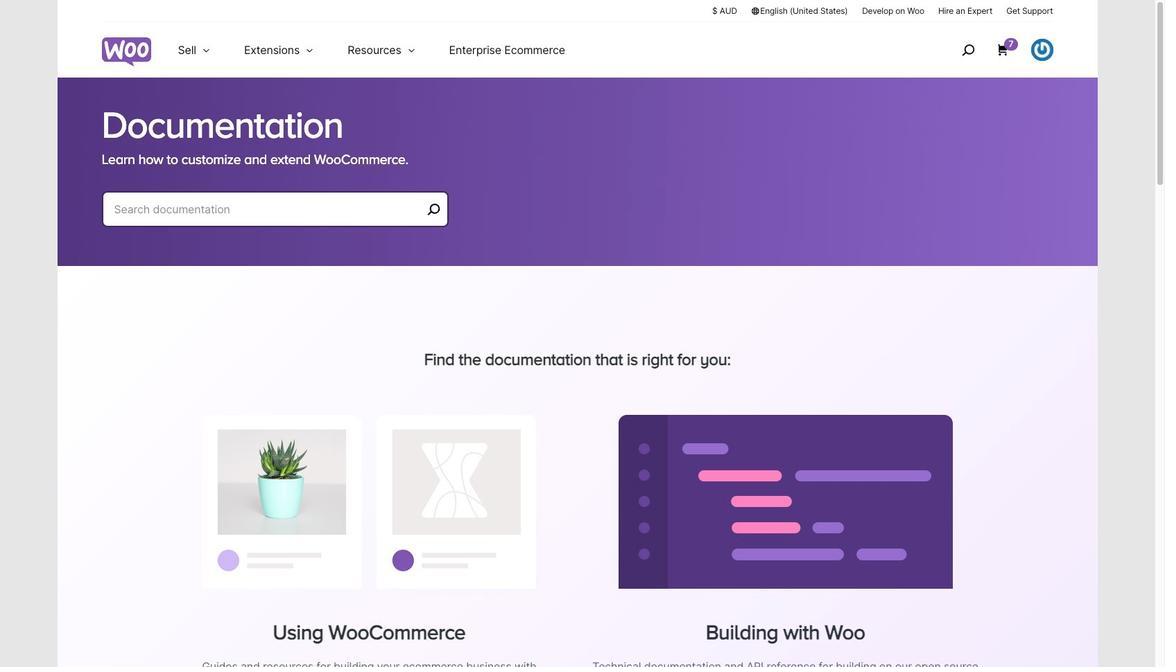 Task type: describe. For each thing, give the bounding box(es) containing it.
Search documentation search field
[[114, 200, 422, 219]]

service navigation menu element
[[932, 27, 1053, 72]]



Task type: locate. For each thing, give the bounding box(es) containing it.
None search field
[[102, 191, 448, 244]]

illustration of two product cards, with a plan and an abstract shape image
[[202, 415, 536, 589]]

search image
[[957, 39, 979, 61]]

illustration of lines of development code image
[[618, 415, 953, 589]]

open account menu image
[[1031, 39, 1053, 61]]



